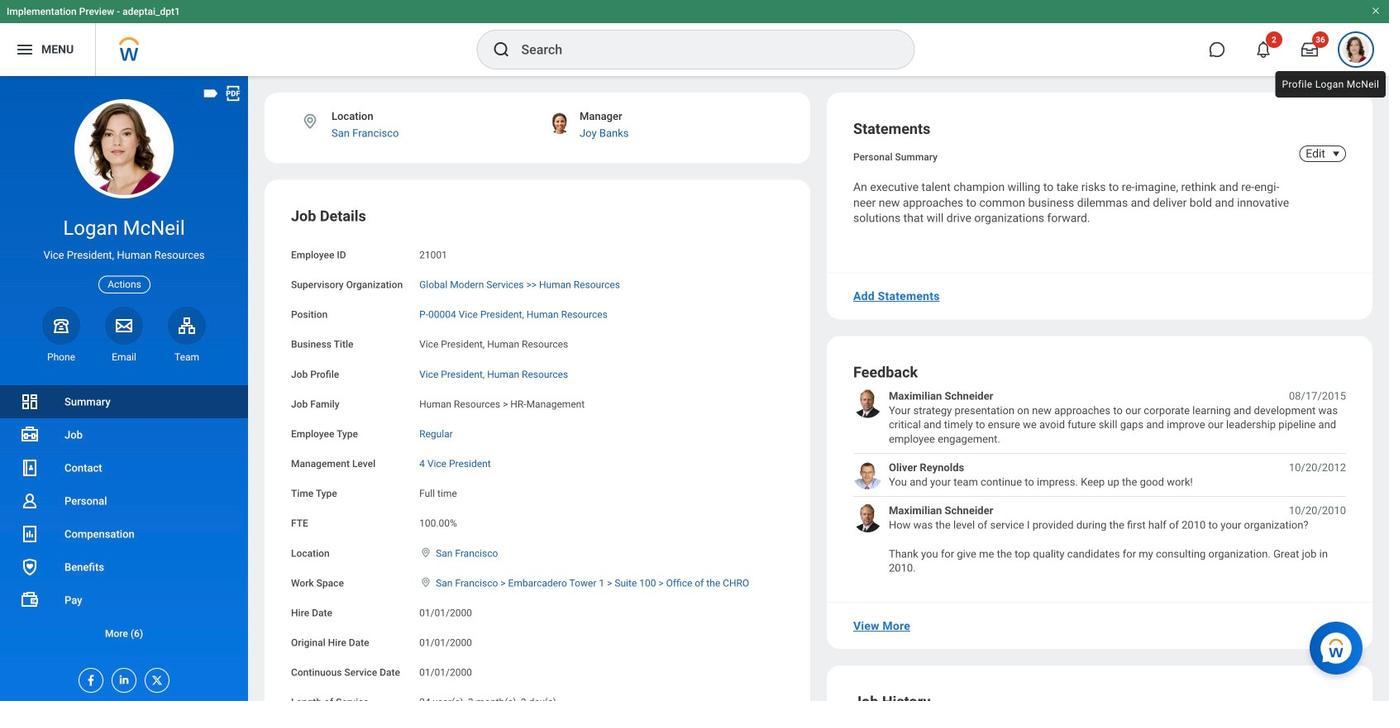 Task type: locate. For each thing, give the bounding box(es) containing it.
tooltip
[[1272, 68, 1389, 101]]

search image
[[492, 40, 512, 60]]

profile logan mcneil image
[[1343, 36, 1370, 66]]

personal summary element
[[854, 148, 938, 163]]

0 vertical spatial location image
[[301, 112, 319, 131]]

1 vertical spatial location image
[[419, 547, 433, 559]]

group
[[291, 206, 784, 701]]

phone image
[[50, 316, 73, 336]]

mail image
[[114, 316, 134, 336]]

facebook image
[[79, 669, 98, 687]]

full time element
[[419, 485, 457, 500]]

employee's photo (maximilian schneider) image
[[854, 389, 882, 418], [854, 504, 882, 533]]

list
[[0, 385, 248, 650], [854, 389, 1346, 576]]

caret down image
[[1327, 147, 1346, 160]]

employee's photo (maximilian schneider) image down employee's photo (oliver reynolds)
[[854, 504, 882, 533]]

view printable version (pdf) image
[[224, 84, 242, 103]]

email logan mcneil element
[[105, 351, 143, 364]]

compensation image
[[20, 524, 40, 544]]

close environment banner image
[[1371, 6, 1381, 16]]

employee's photo (oliver reynolds) image
[[854, 461, 882, 490]]

summary image
[[20, 392, 40, 412]]

x image
[[146, 669, 164, 687]]

banner
[[0, 0, 1389, 76]]

location image
[[301, 112, 319, 131], [419, 547, 433, 559], [419, 577, 433, 588]]

0 vertical spatial employee's photo (maximilian schneider) image
[[854, 389, 882, 418]]

view team image
[[177, 316, 197, 336]]

Search Workday  search field
[[521, 31, 880, 68]]

1 employee's photo (maximilian schneider) image from the top
[[854, 389, 882, 418]]

linkedin image
[[112, 669, 131, 686]]

job image
[[20, 425, 40, 445]]

justify image
[[15, 40, 35, 60]]

employee's photo (maximilian schneider) image up employee's photo (oliver reynolds)
[[854, 389, 882, 418]]

1 vertical spatial employee's photo (maximilian schneider) image
[[854, 504, 882, 533]]



Task type: describe. For each thing, give the bounding box(es) containing it.
0 horizontal spatial list
[[0, 385, 248, 650]]

pay image
[[20, 591, 40, 610]]

personal image
[[20, 491, 40, 511]]

2 employee's photo (maximilian schneider) image from the top
[[854, 504, 882, 533]]

contact image
[[20, 458, 40, 478]]

team logan mcneil element
[[168, 351, 206, 364]]

benefits image
[[20, 557, 40, 577]]

navigation pane region
[[0, 76, 248, 701]]

2 vertical spatial location image
[[419, 577, 433, 588]]

1 horizontal spatial list
[[854, 389, 1346, 576]]

phone logan mcneil element
[[42, 351, 80, 364]]

tag image
[[202, 84, 220, 103]]

notifications large image
[[1256, 41, 1272, 58]]

inbox large image
[[1302, 41, 1318, 58]]



Task type: vqa. For each thing, say whether or not it's contained in the screenshot.
Documents
no



